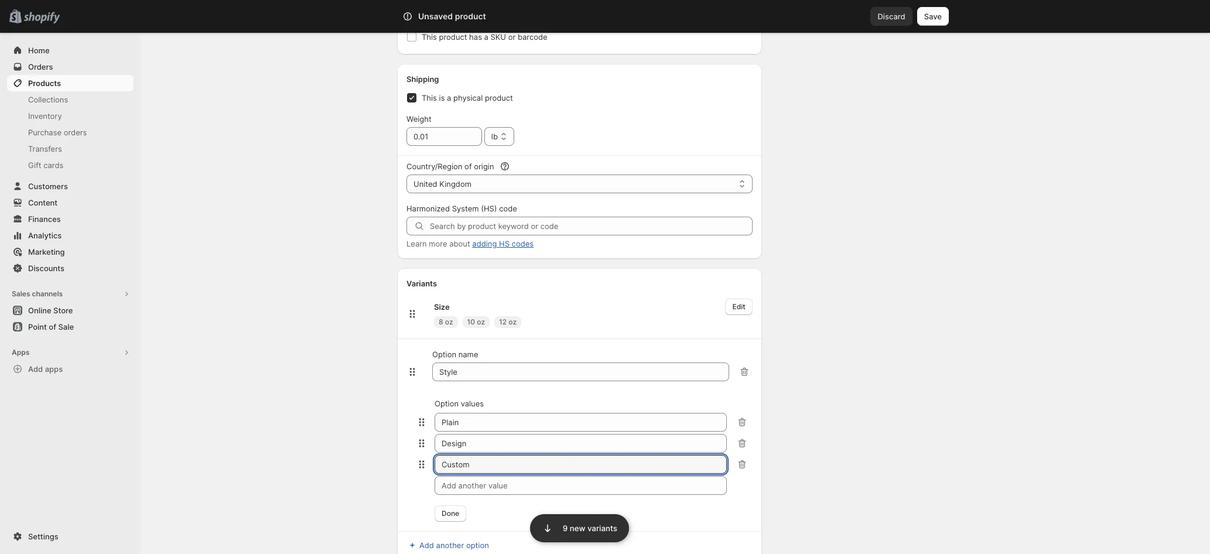 Task type: describe. For each thing, give the bounding box(es) containing it.
sale
[[58, 322, 74, 332]]

option for option values
[[435, 399, 459, 408]]

cards
[[44, 161, 63, 170]]

add for add apps
[[28, 365, 43, 374]]

done
[[442, 509, 460, 518]]

content
[[28, 198, 58, 207]]

search button
[[435, 7, 775, 26]]

Harmonized System (HS) code text field
[[430, 217, 753, 236]]

transfers link
[[7, 141, 134, 157]]

apps button
[[7, 345, 134, 361]]

search
[[455, 12, 480, 21]]

0 horizontal spatial a
[[447, 93, 452, 103]]

finances link
[[7, 211, 134, 227]]

Add another value text field
[[435, 476, 727, 495]]

adding
[[473, 239, 497, 248]]

customers
[[28, 182, 68, 191]]

option name
[[433, 350, 479, 359]]

adding hs codes link
[[473, 239, 534, 248]]

stock
[[527, 6, 546, 16]]

variants
[[407, 279, 437, 288]]

this for this product has a sku or barcode
[[422, 32, 437, 42]]

product for this
[[439, 32, 467, 42]]

Color text field
[[433, 363, 729, 382]]

kingdom
[[440, 179, 472, 189]]

shipping
[[407, 74, 439, 84]]

united kingdom
[[414, 179, 472, 189]]

sales channels
[[12, 290, 63, 298]]

country/region
[[407, 162, 463, 171]]

9
[[563, 524, 568, 533]]

name
[[459, 350, 479, 359]]

1 horizontal spatial a
[[484, 32, 489, 42]]

Weight text field
[[407, 127, 482, 146]]

learn more about adding hs codes
[[407, 239, 534, 248]]

12 oz
[[499, 318, 517, 326]]

product for unsaved
[[455, 11, 486, 21]]

8
[[439, 318, 443, 326]]

continue
[[422, 6, 454, 16]]

selling
[[457, 6, 480, 16]]

add for add another option
[[420, 541, 434, 550]]

save
[[925, 12, 942, 21]]

of for point of sale
[[49, 322, 56, 332]]

purchase orders
[[28, 128, 87, 137]]

content link
[[7, 195, 134, 211]]

2 vertical spatial product
[[485, 93, 513, 103]]

unsaved product
[[418, 11, 486, 21]]

country/region of origin
[[407, 162, 494, 171]]

marketing link
[[7, 244, 134, 260]]

add another option
[[420, 541, 489, 550]]

settings
[[28, 532, 58, 542]]

8 oz
[[439, 318, 453, 326]]

values
[[461, 399, 484, 408]]

customers link
[[7, 178, 134, 195]]

oz for 10 oz
[[477, 318, 485, 326]]

another
[[436, 541, 464, 550]]

codes
[[512, 239, 534, 248]]

orders link
[[7, 59, 134, 75]]

12
[[499, 318, 507, 326]]

home
[[28, 46, 50, 55]]

barcode
[[518, 32, 548, 42]]

physical
[[454, 93, 483, 103]]

this product has a sku or barcode
[[422, 32, 548, 42]]

option
[[466, 541, 489, 550]]

orders
[[28, 62, 53, 72]]

edit button
[[726, 299, 753, 315]]

inventory link
[[7, 108, 134, 124]]

of for country/region of origin
[[465, 162, 472, 171]]

0 vertical spatial of
[[517, 6, 525, 16]]

more
[[429, 239, 447, 248]]

point of sale
[[28, 322, 74, 332]]



Task type: vqa. For each thing, say whether or not it's contained in the screenshot.
grid
no



Task type: locate. For each thing, give the bounding box(es) containing it.
oz right 12
[[509, 318, 517, 326]]

channels
[[32, 290, 63, 298]]

variants
[[588, 524, 618, 533]]

origin
[[474, 162, 494, 171]]

discard
[[878, 12, 906, 21]]

option for option name
[[433, 350, 457, 359]]

a right is
[[447, 93, 452, 103]]

gift cards link
[[7, 157, 134, 173]]

weight
[[407, 114, 432, 124]]

of left origin
[[465, 162, 472, 171]]

lb
[[492, 132, 498, 141]]

2 horizontal spatial oz
[[509, 318, 517, 326]]

online store button
[[0, 302, 141, 319]]

code
[[499, 204, 517, 213]]

9 new variants button
[[530, 513, 629, 543]]

orders
[[64, 128, 87, 137]]

unsaved
[[418, 11, 453, 21]]

point
[[28, 322, 47, 332]]

online store link
[[7, 302, 134, 319]]

has
[[470, 32, 482, 42]]

home link
[[7, 42, 134, 59]]

oz for 8 oz
[[445, 318, 453, 326]]

1 oz from the left
[[445, 318, 453, 326]]

learn
[[407, 239, 427, 248]]

is
[[439, 93, 445, 103]]

discounts
[[28, 264, 64, 273]]

apps
[[45, 365, 63, 374]]

of right out
[[517, 6, 525, 16]]

oz right 10
[[477, 318, 485, 326]]

this down unsaved on the left of the page
[[422, 32, 437, 42]]

size
[[434, 302, 450, 312]]

1 horizontal spatial oz
[[477, 318, 485, 326]]

online store
[[28, 306, 73, 315]]

this left is
[[422, 93, 437, 103]]

collections link
[[7, 91, 134, 108]]

analytics link
[[7, 227, 134, 244]]

sales channels button
[[7, 286, 134, 302]]

of left sale
[[49, 322, 56, 332]]

apps
[[12, 348, 29, 357]]

9 new variants
[[563, 524, 618, 533]]

add inside button
[[420, 541, 434, 550]]

done button
[[435, 506, 467, 522]]

add left apps
[[28, 365, 43, 374]]

3 oz from the left
[[509, 318, 517, 326]]

add left another at left bottom
[[420, 541, 434, 550]]

1 horizontal spatial of
[[465, 162, 472, 171]]

1 vertical spatial a
[[447, 93, 452, 103]]

store
[[53, 306, 73, 315]]

10 oz
[[467, 318, 485, 326]]

of inside button
[[49, 322, 56, 332]]

1 horizontal spatial add
[[420, 541, 434, 550]]

2 horizontal spatial of
[[517, 6, 525, 16]]

about
[[450, 239, 470, 248]]

a
[[484, 32, 489, 42], [447, 93, 452, 103]]

2 this from the top
[[422, 93, 437, 103]]

system
[[452, 204, 479, 213]]

2 vertical spatial of
[[49, 322, 56, 332]]

out
[[503, 6, 515, 16]]

save button
[[918, 7, 949, 26]]

edit
[[733, 302, 746, 311]]

1 vertical spatial option
[[435, 399, 459, 408]]

2 oz from the left
[[477, 318, 485, 326]]

oz for 12 oz
[[509, 318, 517, 326]]

finances
[[28, 215, 61, 224]]

products
[[28, 79, 61, 88]]

online
[[28, 306, 51, 315]]

purchase
[[28, 128, 62, 137]]

or
[[508, 32, 516, 42]]

1 vertical spatial add
[[420, 541, 434, 550]]

united
[[414, 179, 438, 189]]

option values
[[435, 399, 484, 408]]

marketing
[[28, 247, 65, 257]]

0 horizontal spatial oz
[[445, 318, 453, 326]]

transfers
[[28, 144, 62, 154]]

new
[[570, 524, 586, 533]]

1 vertical spatial product
[[439, 32, 467, 42]]

settings link
[[7, 529, 134, 545]]

(hs)
[[481, 204, 497, 213]]

point of sale link
[[7, 319, 134, 335]]

collections
[[28, 95, 68, 104]]

of
[[517, 6, 525, 16], [465, 162, 472, 171], [49, 322, 56, 332]]

0 horizontal spatial add
[[28, 365, 43, 374]]

add apps button
[[7, 361, 134, 377]]

0 vertical spatial a
[[484, 32, 489, 42]]

harmonized system (hs) code
[[407, 204, 517, 213]]

None text field
[[435, 413, 727, 432], [435, 434, 727, 453], [435, 455, 727, 474], [435, 413, 727, 432], [435, 434, 727, 453], [435, 455, 727, 474]]

inventory
[[28, 111, 62, 121]]

option left values
[[435, 399, 459, 408]]

point of sale button
[[0, 319, 141, 335]]

sku
[[491, 32, 506, 42]]

a right has
[[484, 32, 489, 42]]

add inside button
[[28, 365, 43, 374]]

option
[[433, 350, 457, 359], [435, 399, 459, 408]]

oz right 8
[[445, 318, 453, 326]]

0 vertical spatial add
[[28, 365, 43, 374]]

gift
[[28, 161, 41, 170]]

gift cards
[[28, 161, 63, 170]]

1 this from the top
[[422, 32, 437, 42]]

1 vertical spatial of
[[465, 162, 472, 171]]

10
[[467, 318, 475, 326]]

1 vertical spatial this
[[422, 93, 437, 103]]

shopify image
[[24, 12, 60, 24]]

purchase orders link
[[7, 124, 134, 141]]

0 vertical spatial option
[[433, 350, 457, 359]]

analytics
[[28, 231, 62, 240]]

hs
[[499, 239, 510, 248]]

add apps
[[28, 365, 63, 374]]

when
[[482, 6, 501, 16]]

this for this is a physical product
[[422, 93, 437, 103]]

discounts link
[[7, 260, 134, 277]]

option left name
[[433, 350, 457, 359]]

sales
[[12, 290, 30, 298]]

0 vertical spatial product
[[455, 11, 486, 21]]

discard button
[[871, 7, 913, 26]]

products link
[[7, 75, 134, 91]]

add
[[28, 365, 43, 374], [420, 541, 434, 550]]

0 horizontal spatial of
[[49, 322, 56, 332]]

harmonized
[[407, 204, 450, 213]]

0 vertical spatial this
[[422, 32, 437, 42]]



